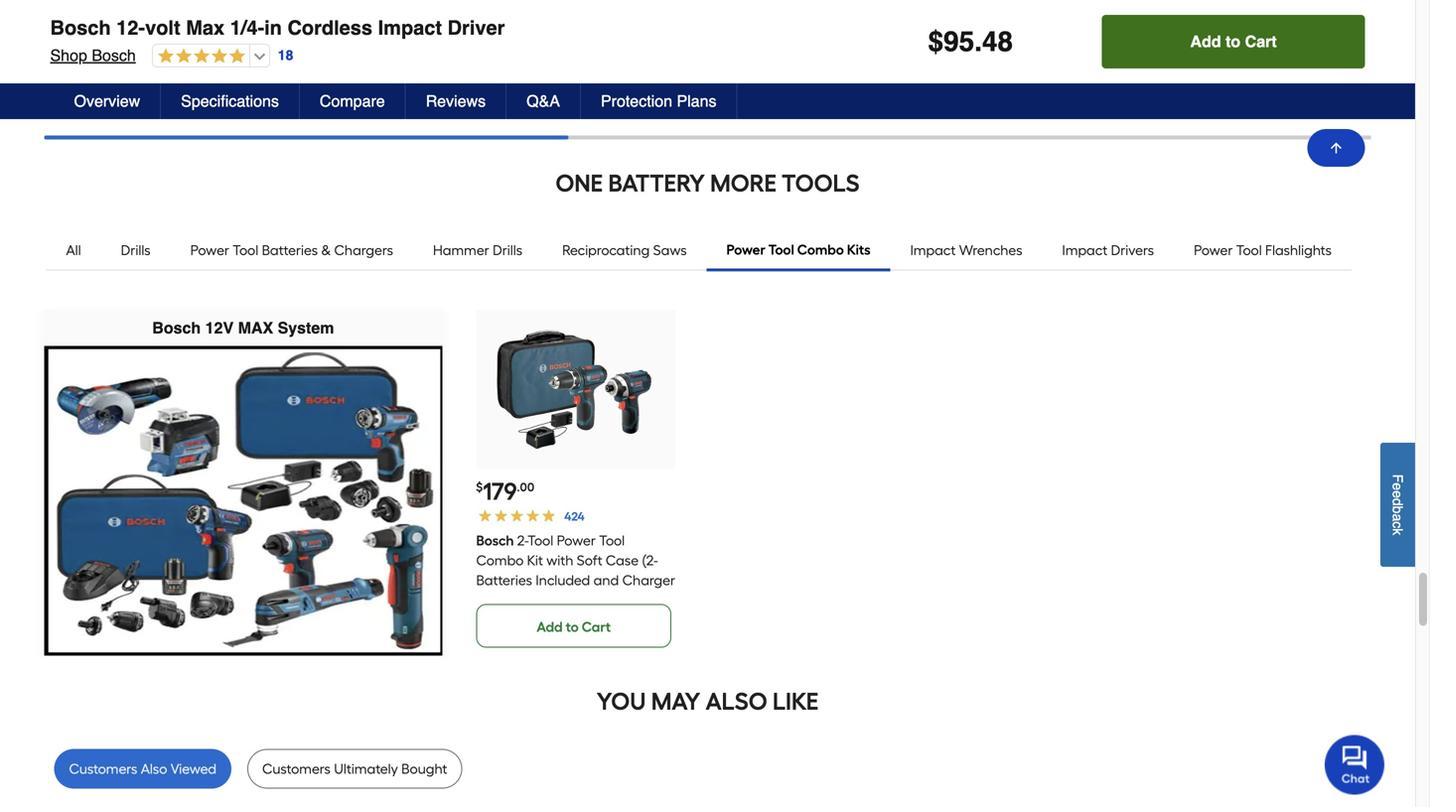Task type: vqa. For each thing, say whether or not it's contained in the screenshot.
unsafe
no



Task type: locate. For each thing, give the bounding box(es) containing it.
flashlights
[[1265, 242, 1332, 259]]

kit inside 2-tool power tool combo kit with soft case (2- batteries included and charger included)
[[527, 552, 543, 569]]

single
[[1289, 0, 1327, 13]]

1 horizontal spatial battery
[[498, 36, 544, 53]]

power down more
[[727, 242, 766, 258]]

cart inside multivolt 4-tool brushless power tool combo kit with soft case (2-batteries included and charger included) add to cart
[[1052, 83, 1081, 99]]

2 included, from the left
[[322, 36, 379, 53]]

customers left ultimately
[[262, 761, 331, 778]]

power right drivers
[[1194, 242, 1233, 259]]

volt inside 24-volt 1/4-in brushless cordless impact driver (2- batteries included, charger included and hard case included) add to cart
[[99, 0, 122, 13]]

max
[[186, 16, 225, 39]]

included, for 24-volt 1/4-in brushless cordless impact driver (2- batteries included, charger included and hard case included)
[[106, 36, 164, 53]]

0 vertical spatial combo
[[1083, 16, 1130, 33]]

kit down "2-"
[[527, 552, 543, 569]]

add left corded
[[1190, 32, 1221, 51]]

k
[[1390, 528, 1406, 535]]

power inside "button"
[[190, 242, 229, 259]]

viewed
[[171, 761, 217, 778]]

batteries down "2-"
[[476, 572, 532, 589]]

tool inside button
[[1236, 242, 1262, 259]]

battery up saws
[[608, 169, 705, 198]]

included, inside 24-volt 1/4-in brushless cordless impact driver (1- battery included, charger included and hard case included) add to cart
[[322, 36, 379, 53]]

in
[[147, 0, 158, 13], [373, 0, 384, 13], [604, 0, 615, 13], [1274, 0, 1285, 13], [264, 16, 282, 39]]

batteries left &
[[262, 242, 318, 259]]

impact drivers
[[1062, 242, 1154, 259]]

1 list item from the left
[[46, 0, 240, 112]]

1 horizontal spatial $
[[928, 26, 944, 58]]

cart inside button
[[1245, 32, 1277, 51]]

included inside 18-volt 1/2-in keyless brushless cordless drill (1- battery included, charger included and soft bag included) add to cart
[[498, 56, 552, 73]]

1 (1- from the left
[[419, 16, 433, 33]]

impact up compare
[[330, 16, 375, 33]]

reviews
[[426, 92, 486, 110]]

tool
[[1100, 0, 1126, 13], [1054, 16, 1079, 33], [768, 242, 794, 258], [233, 242, 258, 259], [1236, 242, 1262, 259], [528, 533, 553, 549], [599, 533, 625, 549]]

1 horizontal spatial also
[[706, 687, 767, 716]]

in inside 10-in single bevel compound corded miter saw
[[1274, 0, 1285, 13]]

bosch up the shop
[[50, 16, 111, 39]]

included) inside multivolt 4-tool brushless power tool combo kit with soft case (2-batteries included and charger included) add to cart
[[949, 76, 1008, 93]]

drills right hammer
[[493, 242, 523, 259]]

tool inside "button"
[[233, 242, 258, 259]]

3 included) from the left
[[498, 76, 556, 93]]

to down shop bosch
[[133, 83, 146, 99]]

1 horizontal spatial (2-
[[642, 552, 658, 569]]

cart inside 18-volt 1/2-in keyless brushless cordless drill (1- battery included, charger included and soft bag included) add to cart
[[601, 83, 630, 99]]

2 horizontal spatial (2-
[[1064, 36, 1080, 53]]

in up 18
[[264, 16, 282, 39]]

volt for 24-volt 1/4-in brushless cordless impact driver (2- batteries included, charger included and hard case included) add to cart
[[99, 0, 122, 13]]

included) down 18
[[272, 76, 330, 93]]

battery down 18-
[[498, 36, 544, 53]]

volt for 24-volt 1/4-in brushless cordless impact driver (1- battery included, charger included and hard case included) add to cart
[[325, 0, 348, 13]]

0 horizontal spatial included,
[[106, 36, 164, 53]]

0 horizontal spatial 1/4-
[[125, 0, 147, 13]]

charger for 24-volt 1/4-in brushless cordless impact driver (2- batteries included, charger included and hard case included)
[[167, 36, 220, 53]]

2 included) from the left
[[272, 76, 330, 93]]

hard inside 24-volt 1/4-in brushless cordless impact driver (2- batteries included, charger included and hard case included) add to cart
[[133, 56, 164, 73]]

kits
[[847, 242, 871, 258]]

24- inside 24-volt 1/4-in brushless cordless impact driver (2- batteries included, charger included and hard case included) add to cart
[[80, 0, 99, 13]]

0 horizontal spatial included)
[[46, 76, 105, 93]]

power tool combo kits button
[[707, 231, 891, 271]]

case
[[1028, 36, 1061, 53], [168, 56, 201, 73], [394, 56, 426, 73], [606, 552, 639, 569]]

batteries down 4-
[[1080, 36, 1136, 53]]

cart down multivolt
[[1052, 83, 1081, 99]]

add down 2-tool power tool combo kit with soft case (2- batteries included and charger included)
[[537, 619, 563, 636]]

1 vertical spatial (2-
[[1064, 36, 1080, 53]]

0 vertical spatial also
[[706, 687, 767, 716]]

1 hard from the left
[[133, 56, 164, 73]]

2 driver from the left
[[379, 16, 416, 33]]

in up corded
[[1274, 0, 1285, 13]]

0 horizontal spatial (1-
[[419, 16, 433, 33]]

included) inside 24-volt 1/4-in brushless cordless impact driver (1- battery included, charger included and hard case included) add to cart
[[272, 76, 330, 93]]

drivers
[[1111, 242, 1154, 259]]

to left corded
[[1226, 32, 1241, 51]]

$ for 95
[[928, 26, 944, 58]]

1 vertical spatial included)
[[476, 592, 535, 609]]

2 vertical spatial combo
[[476, 552, 524, 569]]

drills right all
[[121, 242, 151, 259]]

combo down "2-"
[[476, 552, 524, 569]]

add inside 179 list item
[[537, 619, 563, 636]]

add to cart up tools
[[782, 83, 856, 99]]

cart down the bag
[[601, 83, 630, 99]]

included) for 24-volt 1/4-in brushless cordless impact driver (2- batteries included, charger included and hard case included)
[[46, 76, 105, 93]]

volt inside 18-volt 1/2-in keyless brushless cordless drill (1- battery included, charger included and soft bag included) add to cart
[[555, 0, 578, 13]]

bosch left "2-"
[[476, 533, 514, 549]]

battery inside 18-volt 1/2-in keyless brushless cordless drill (1- battery included, charger included and soft bag included) add to cart
[[498, 36, 544, 53]]

cart down corded
[[1278, 83, 1307, 99]]

0 horizontal spatial driver
[[153, 16, 190, 33]]

hard down 12-
[[133, 56, 164, 73]]

protection plans
[[601, 92, 717, 110]]

f
[[1390, 474, 1406, 483]]

2 hard from the left
[[359, 56, 390, 73]]

1 horizontal spatial customers
[[262, 761, 331, 778]]

batteries inside 2-tool power tool combo kit with soft case (2- batteries included and charger included)
[[476, 572, 532, 589]]

0 horizontal spatial (2-
[[193, 16, 209, 33]]

power right "2-"
[[557, 533, 596, 549]]

included inside 24-volt 1/4-in brushless cordless impact driver (2- batteries included, charger included and hard case included) add to cart
[[46, 56, 101, 73]]

combo left kits
[[797, 242, 844, 258]]

0 horizontal spatial also
[[141, 761, 167, 778]]

power inside 2-tool power tool combo kit with soft case (2- batteries included and charger included)
[[557, 533, 596, 549]]

combo down 4-
[[1083, 16, 1130, 33]]

1 customers from the left
[[69, 761, 137, 778]]

24- for batteries
[[80, 0, 99, 13]]

bosch left 12v at the top left of page
[[152, 319, 201, 337]]

impact up reviews
[[378, 16, 442, 39]]

1 horizontal spatial (1-
[[644, 16, 658, 33]]

12-
[[116, 16, 145, 39]]

2 cordless from the left
[[272, 16, 326, 33]]

24-
[[80, 0, 99, 13], [306, 0, 325, 13]]

in inside 24-volt 1/4-in brushless cordless impact driver (2- batteries included, charger included and hard case included) add to cart
[[147, 0, 158, 13]]

5 list item from the left
[[1175, 0, 1369, 112]]

0 vertical spatial included)
[[949, 76, 1008, 93]]

(1- down keyless at the top left of page
[[644, 16, 658, 33]]

2 customers from the left
[[262, 761, 331, 778]]

to
[[1226, 32, 1241, 51], [133, 83, 146, 99], [359, 83, 372, 99], [585, 83, 598, 99], [811, 83, 823, 99], [1036, 83, 1049, 99], [1262, 83, 1275, 99], [566, 619, 579, 636]]

and inside 24-volt 1/4-in brushless cordless impact driver (1- battery included, charger included and hard case included) add to cart
[[330, 56, 355, 73]]

customers
[[69, 761, 137, 778], [262, 761, 331, 778]]

$ inside $ 179 .00
[[476, 480, 483, 495]]

brushless
[[162, 0, 220, 13], [387, 0, 446, 13], [498, 16, 556, 33], [949, 16, 1008, 33]]

customers left viewed
[[69, 761, 137, 778]]

$ left the .
[[928, 26, 944, 58]]

0 vertical spatial (2-
[[193, 16, 209, 33]]

included)
[[949, 76, 1008, 93], [476, 592, 535, 609]]

to inside 24-volt 1/4-in brushless cordless impact driver (1- battery included, charger included and hard case included) add to cart
[[359, 83, 372, 99]]

1 24- from the left
[[80, 0, 99, 13]]

1/4- inside 24-volt 1/4-in brushless cordless impact driver (2- batteries included, charger included and hard case included) add to cart
[[125, 0, 147, 13]]

cart down 2-tool power tool combo kit with soft case (2- batteries included and charger included)
[[582, 619, 611, 636]]

0 horizontal spatial combo
[[476, 552, 524, 569]]

(1- for drill
[[644, 16, 658, 33]]

add to cart down 2-tool power tool combo kit with soft case (2- batteries included and charger included)
[[537, 619, 611, 636]]

compare
[[320, 92, 385, 110]]

system
[[278, 319, 334, 337]]

also left viewed
[[141, 761, 167, 778]]

cart left reviews
[[375, 83, 404, 99]]

hammer drills button
[[413, 231, 542, 271]]

(2- inside multivolt 4-tool brushless power tool combo kit with soft case (2-batteries included and charger included) add to cart
[[1064, 36, 1080, 53]]

impact inside 24-volt 1/4-in brushless cordless impact driver (1- battery included, charger included and hard case included) add to cart
[[330, 16, 375, 33]]

add down shop bosch
[[104, 83, 130, 99]]

cordless inside 18-volt 1/2-in keyless brushless cordless drill (1- battery included, charger included and soft bag included) add to cart
[[560, 16, 614, 33]]

in up compare
[[373, 0, 384, 13]]

included) inside 24-volt 1/4-in brushless cordless impact driver (2- batteries included, charger included and hard case included) add to cart
[[46, 76, 105, 93]]

1/2-
[[581, 0, 604, 13]]

0 horizontal spatial battery
[[272, 36, 318, 53]]

cordless inside 24-volt 1/4-in brushless cordless impact driver (2- batteries included, charger included and hard case included) add to cart
[[46, 16, 101, 33]]

1 horizontal spatial kit
[[949, 36, 965, 53]]

included) right reviews
[[498, 76, 556, 93]]

q&a
[[527, 92, 560, 110]]

0 horizontal spatial customers
[[69, 761, 137, 778]]

(1-
[[419, 16, 433, 33], [644, 16, 658, 33]]

volt left max
[[145, 16, 180, 39]]

soft inside 18-volt 1/2-in keyless brushless cordless drill (1- battery included, charger included and soft bag included) add to cart
[[584, 56, 610, 73]]

1 horizontal spatial with
[[969, 36, 996, 53]]

combo
[[1083, 16, 1130, 33], [797, 242, 844, 258], [476, 552, 524, 569]]

battery inside 24-volt 1/4-in brushless cordless impact driver (1- battery included, charger included and hard case included) add to cart
[[272, 36, 318, 53]]

1 included, from the left
[[106, 36, 164, 53]]

0 vertical spatial with
[[969, 36, 996, 53]]

driver right 12-
[[153, 16, 190, 33]]

2 24- from the left
[[306, 0, 325, 13]]

179 list item
[[476, 311, 676, 648]]

(1- inside 18-volt 1/2-in keyless brushless cordless drill (1- battery included, charger included and soft bag included) add to cart
[[644, 16, 658, 33]]

reciprocating
[[562, 242, 650, 259]]

2 horizontal spatial driver
[[448, 16, 505, 39]]

brushless inside 24-volt 1/4-in brushless cordless impact driver (2- batteries included, charger included and hard case included) add to cart
[[162, 0, 220, 13]]

1/4- right max
[[230, 16, 264, 39]]

you
[[597, 687, 646, 716]]

to inside 179 list item
[[566, 619, 579, 636]]

and inside 18-volt 1/2-in keyless brushless cordless drill (1- battery included, charger included and soft bag included) add to cart
[[556, 56, 581, 73]]

1 horizontal spatial included,
[[322, 36, 379, 53]]

e up b
[[1390, 491, 1406, 498]]

0 horizontal spatial 24-
[[80, 0, 99, 13]]

95
[[944, 26, 975, 58]]

1 drills from the left
[[121, 242, 151, 259]]

1/4- for battery
[[351, 0, 373, 13]]

hammer
[[433, 242, 489, 259]]

1/4- inside 24-volt 1/4-in brushless cordless impact driver (1- battery included, charger included and hard case included) add to cart
[[351, 0, 373, 13]]

cart
[[1245, 32, 1277, 51], [149, 83, 178, 99], [375, 83, 404, 99], [601, 83, 630, 99], [827, 83, 856, 99], [1052, 83, 1081, 99], [1278, 83, 1307, 99], [582, 619, 611, 636]]

2 vertical spatial soft
[[577, 552, 602, 569]]

1 horizontal spatial driver
[[379, 16, 416, 33]]

18-
[[539, 0, 555, 13]]

e up d
[[1390, 483, 1406, 491]]

1 vertical spatial also
[[141, 761, 167, 778]]

2 horizontal spatial battery
[[608, 169, 705, 198]]

charger
[[167, 36, 220, 53], [383, 36, 436, 53], [609, 36, 662, 53], [1036, 56, 1089, 73], [622, 572, 675, 589]]

0 horizontal spatial with
[[546, 552, 573, 569]]

driver up compare button
[[379, 16, 416, 33]]

1 horizontal spatial included)
[[949, 76, 1008, 93]]

2 (1- from the left
[[644, 16, 658, 33]]

hard for battery
[[359, 56, 390, 73]]

24- inside 24-volt 1/4-in brushless cordless impact driver (1- battery included, charger included and hard case included) add to cart
[[306, 0, 325, 13]]

1/4- up 12-
[[125, 0, 147, 13]]

1/4- up bosch 12-volt max 1/4-in cordless impact driver at left top
[[351, 0, 373, 13]]

power inside button
[[727, 242, 766, 258]]

$ for 179
[[476, 480, 483, 495]]

1 included) from the left
[[46, 76, 105, 93]]

kit left the .
[[949, 36, 965, 53]]

included) for 18-volt 1/2-in keyless brushless cordless drill (1- battery included, charger included and soft bag included)
[[498, 76, 556, 93]]

to down 2-tool power tool combo kit with soft case (2- batteries included and charger included)
[[566, 619, 579, 636]]

soft inside multivolt 4-tool brushless power tool combo kit with soft case (2-batteries included and charger included) add to cart
[[999, 36, 1025, 53]]

bevel
[[1330, 0, 1364, 13]]

volt up 12-
[[99, 0, 122, 13]]

driver up reviews
[[448, 16, 505, 39]]

18-volt 1/2-in keyless brushless cordless drill (1- battery included, charger included and soft bag included) link
[[498, 0, 692, 93], [498, 0, 671, 93]]

included,
[[106, 36, 164, 53], [322, 36, 379, 53], [547, 36, 605, 53]]

in up 4.8 stars image
[[147, 0, 158, 13]]

brushless inside multivolt 4-tool brushless power tool combo kit with soft case (2-batteries included and charger included) add to cart
[[949, 16, 1008, 33]]

included) down the .
[[949, 76, 1008, 93]]

1 horizontal spatial 24-
[[306, 0, 325, 13]]

add to cart inside 'add to cart' link
[[537, 619, 611, 636]]

2 horizontal spatial combo
[[1083, 16, 1130, 33]]

batteries left 12-
[[46, 36, 102, 53]]

tool left flashlights
[[1236, 242, 1262, 259]]

included, inside 18-volt 1/2-in keyless brushless cordless drill (1- battery included, charger included and soft bag included) add to cart
[[547, 36, 605, 53]]

2 list item from the left
[[272, 0, 466, 112]]

to inside button
[[1226, 32, 1241, 51]]

d
[[1390, 498, 1406, 506]]

driver for (1-
[[379, 16, 416, 33]]

4-
[[1089, 0, 1100, 13]]

add inside button
[[1190, 32, 1221, 51]]

list item
[[46, 0, 240, 112], [272, 0, 466, 112], [498, 0, 692, 112], [949, 0, 1143, 112], [1175, 0, 1369, 112]]

to inside 18-volt 1/2-in keyless brushless cordless drill (1- battery included, charger included and soft bag included) add to cart
[[585, 83, 598, 99]]

volt left 1/2-
[[555, 0, 578, 13]]

impact drivers button
[[1042, 231, 1174, 271]]

1 horizontal spatial drills
[[493, 242, 523, 259]]

power tool flashlights
[[1194, 242, 1332, 259]]

(1- up reviews
[[419, 16, 433, 33]]

in inside 24-volt 1/4-in brushless cordless impact driver (1- battery included, charger included and hard case included) add to cart
[[373, 0, 384, 13]]

in for 18-volt 1/2-in keyless brushless cordless drill (1- battery included, charger included and soft bag included) add to cart
[[604, 0, 615, 13]]

$ left .00
[[476, 480, 483, 495]]

18
[[278, 47, 293, 63]]

power right drills button
[[190, 242, 229, 259]]

e
[[1390, 483, 1406, 491], [1390, 491, 1406, 498]]

saws
[[653, 242, 687, 259]]

24-volt 1/4-in brushless cordless impact driver (2- batteries included, charger included and hard case included) link
[[46, 0, 240, 93], [46, 0, 229, 93]]

power inside button
[[1194, 242, 1233, 259]]

list item containing 18-volt 1/2-in keyless brushless cordless drill (1- battery included, charger included and soft bag included)
[[498, 0, 692, 112]]

tool down multivolt
[[1054, 16, 1079, 33]]

and inside multivolt 4-tool brushless power tool combo kit with soft case (2-batteries included and charger included) add to cart
[[1007, 56, 1033, 73]]

0 vertical spatial $
[[928, 26, 944, 58]]

0 horizontal spatial included)
[[476, 592, 535, 609]]

4 list item from the left
[[949, 0, 1143, 112]]

1 cordless from the left
[[46, 16, 101, 33]]

tool up the bosch 12v max system
[[233, 242, 258, 259]]

add to cart link inside 179 list item
[[476, 605, 672, 648]]

24- for battery
[[306, 0, 325, 13]]

driver inside 24-volt 1/4-in brushless cordless impact driver (2- batteries included, charger included and hard case included) add to cart
[[153, 16, 190, 33]]

driver inside 24-volt 1/4-in brushless cordless impact driver (1- battery included, charger included and hard case included) add to cart
[[379, 16, 416, 33]]

also
[[706, 687, 767, 716], [141, 761, 167, 778]]

2 horizontal spatial 1/4-
[[351, 0, 373, 13]]

1 horizontal spatial hard
[[359, 56, 390, 73]]

in left keyless at the top left of page
[[604, 0, 615, 13]]

24- up shop bosch
[[80, 0, 99, 13]]

add inside multivolt 4-tool brushless power tool combo kit with soft case (2-batteries included and charger included) add to cart
[[1007, 83, 1033, 99]]

to up tools
[[811, 83, 823, 99]]

(1- inside 24-volt 1/4-in brushless cordless impact driver (1- battery included, charger included and hard case included) add to cart
[[419, 16, 433, 33]]

included) down "2-"
[[476, 592, 535, 609]]

1 vertical spatial combo
[[797, 242, 844, 258]]

2 vertical spatial (2-
[[642, 552, 658, 569]]

to left the protection
[[585, 83, 598, 99]]

corded
[[1251, 16, 1298, 33]]

impact up shop bosch
[[104, 16, 149, 33]]

included inside 24-volt 1/4-in brushless cordless impact driver (1- battery included, charger included and hard case included) add to cart
[[272, 56, 327, 73]]

1 vertical spatial with
[[546, 552, 573, 569]]

all button
[[46, 231, 101, 271]]

included, up overview
[[106, 36, 164, 53]]

arrow up image
[[1328, 140, 1344, 156]]

chargers
[[334, 242, 393, 259]]

0 vertical spatial kit
[[949, 36, 965, 53]]

tool down more
[[768, 242, 794, 258]]

also left like
[[706, 687, 767, 716]]

and for 24-volt 1/4-in brushless cordless impact driver (2- batteries included, charger included and hard case included)
[[104, 56, 130, 73]]

3 list item from the left
[[498, 0, 692, 112]]

soft
[[999, 36, 1025, 53], [584, 56, 610, 73], [577, 552, 602, 569]]

1 driver from the left
[[153, 16, 190, 33]]

impact left drivers
[[1062, 242, 1108, 259]]

1 vertical spatial soft
[[584, 56, 610, 73]]

included) down the shop
[[46, 76, 105, 93]]

add
[[1190, 32, 1221, 51], [104, 83, 130, 99], [330, 83, 356, 99], [556, 83, 582, 99], [782, 83, 808, 99], [1007, 83, 1033, 99], [1233, 83, 1259, 99], [537, 619, 563, 636]]

hard
[[133, 56, 164, 73], [359, 56, 390, 73]]

add down 48
[[1007, 83, 1033, 99]]

brushless inside 18-volt 1/2-in keyless brushless cordless drill (1- battery included, charger included and soft bag included) add to cart
[[498, 16, 556, 33]]

power down multivolt
[[1011, 16, 1050, 33]]

tool inside button
[[768, 242, 794, 258]]

customers for customers also viewed
[[69, 761, 137, 778]]

bosch
[[50, 16, 111, 39], [92, 46, 136, 65], [152, 319, 201, 337], [476, 533, 514, 549]]

add up tools
[[782, 83, 808, 99]]

bosch for bosch 12v max system
[[152, 319, 201, 337]]

charger inside 18-volt 1/2-in keyless brushless cordless drill (1- battery included, charger included and soft bag included) add to cart
[[609, 36, 662, 53]]

hard up compare button
[[359, 56, 390, 73]]

cordless
[[46, 16, 101, 33], [272, 16, 326, 33], [560, 16, 614, 33], [287, 16, 373, 39]]

to left reviews
[[359, 83, 372, 99]]

drills
[[121, 242, 151, 259], [493, 242, 523, 259]]

included, inside 24-volt 1/4-in brushless cordless impact driver (2- batteries included, charger included and hard case included) add to cart
[[106, 36, 164, 53]]

(2-
[[193, 16, 209, 33], [1064, 36, 1080, 53], [642, 552, 658, 569]]

all
[[66, 242, 81, 259]]

ultimately
[[334, 761, 398, 778]]

impact left wrenches
[[910, 242, 956, 259]]

bosch for bosch 12-volt max 1/4-in cordless impact driver
[[50, 16, 111, 39]]

0 vertical spatial soft
[[999, 36, 1025, 53]]

multivolt 4-tool brushless power tool combo kit with soft case (2-batteries included and charger included) link
[[949, 0, 1143, 93], [949, 0, 1140, 93]]

cart inside 179 list item
[[582, 619, 611, 636]]

cart down 10- at the right top of the page
[[1245, 32, 1277, 51]]

3 cordless from the left
[[560, 16, 614, 33]]

0 horizontal spatial drills
[[121, 242, 151, 259]]

add to cart link
[[46, 68, 236, 112], [272, 68, 462, 112], [498, 68, 688, 112], [724, 68, 914, 112], [949, 68, 1139, 112], [1175, 68, 1365, 112], [476, 605, 672, 648]]

included for 18-volt 1/2-in keyless brushless cordless drill (1- battery included, charger included and soft bag included)
[[498, 56, 552, 73]]

power tool batteries & chargers
[[190, 242, 393, 259]]

included, up compare
[[322, 36, 379, 53]]

0 horizontal spatial hard
[[133, 56, 164, 73]]

volt up bosch 12-volt max 1/4-in cordless impact driver at left top
[[325, 0, 348, 13]]

1 horizontal spatial combo
[[797, 242, 844, 258]]

to down multivolt
[[1036, 83, 1049, 99]]

bosch 2-tool power tool combo kit with soft case (2-batteries included and charger included) image
[[496, 311, 655, 469]]

1 vertical spatial $
[[476, 480, 483, 495]]

24-volt 1/4-in brushless cordless impact driver (1- battery included, charger included and hard case included) add to cart
[[272, 0, 446, 99]]

charger inside multivolt 4-tool brushless power tool combo kit with soft case (2-batteries included and charger included) add to cart
[[1036, 56, 1089, 73]]

cart down 4.8 stars image
[[149, 83, 178, 99]]

add down bosch 12-volt max 1/4-in cordless impact driver at left top
[[330, 83, 356, 99]]

0 horizontal spatial $
[[476, 480, 483, 495]]

customers ultimately bought
[[262, 761, 447, 778]]

charger inside 24-volt 1/4-in brushless cordless impact driver (1- battery included, charger included and hard case included) add to cart
[[383, 36, 436, 53]]

and inside 24-volt 1/4-in brushless cordless impact driver (2- batteries included, charger included and hard case included) add to cart
[[104, 56, 130, 73]]

bosch inside 179 list item
[[476, 533, 514, 549]]

hard inside 24-volt 1/4-in brushless cordless impact driver (1- battery included, charger included and hard case included) add to cart
[[359, 56, 390, 73]]

add to cart down 10- at the right top of the page
[[1190, 32, 1277, 51]]

case inside 2-tool power tool combo kit with soft case (2- batteries included and charger included)
[[606, 552, 639, 569]]

24- up bosch 12-volt max 1/4-in cordless impact driver at left top
[[306, 0, 325, 13]]

included) inside 18-volt 1/2-in keyless brushless cordless drill (1- battery included, charger included and soft bag included) add to cart
[[498, 76, 556, 93]]

f e e d b a c k button
[[1381, 443, 1415, 567]]

12v
[[205, 319, 234, 337]]

0 horizontal spatial kit
[[527, 552, 543, 569]]

1 vertical spatial kit
[[527, 552, 543, 569]]

2 horizontal spatial included,
[[547, 36, 605, 53]]

add left the protection
[[556, 83, 582, 99]]

3 included, from the left
[[547, 36, 605, 53]]

(1- for driver
[[419, 16, 433, 33]]

power inside multivolt 4-tool brushless power tool combo kit with soft case (2-batteries included and charger included) add to cart
[[1011, 16, 1050, 33]]

battery up compare button
[[272, 36, 318, 53]]

1 e from the top
[[1390, 483, 1406, 491]]

power for power tool batteries & chargers
[[190, 242, 229, 259]]

2 horizontal spatial included)
[[498, 76, 556, 93]]

included, down 1/2-
[[547, 36, 605, 53]]

2 drills from the left
[[493, 242, 523, 259]]

list item containing 24-volt 1/4-in brushless cordless impact driver (1- battery included, charger included and hard case included)
[[272, 0, 466, 112]]

1 horizontal spatial included)
[[272, 76, 330, 93]]



Task type: describe. For each thing, give the bounding box(es) containing it.
charger inside 2-tool power tool combo kit with soft case (2- batteries included and charger included)
[[622, 572, 675, 589]]

impact wrenches button
[[891, 231, 1042, 271]]

included inside 2-tool power tool combo kit with soft case (2- batteries included and charger included)
[[536, 572, 590, 589]]

hammer drills
[[433, 242, 523, 259]]

may
[[651, 687, 700, 716]]

power for power tool flashlights
[[1194, 242, 1233, 259]]

customers also viewed
[[69, 761, 217, 778]]

add to cart button
[[1102, 15, 1365, 69]]

to inside multivolt 4-tool brushless power tool combo kit with soft case (2-batteries included and charger included) add to cart
[[1036, 83, 1049, 99]]

add down add to cart button
[[1233, 83, 1259, 99]]

combo inside 2-tool power tool combo kit with soft case (2- batteries included and charger included)
[[476, 552, 524, 569]]

specifications button
[[161, 83, 300, 119]]

1 horizontal spatial 1/4-
[[230, 16, 264, 39]]

keyless
[[618, 0, 664, 13]]

drills inside button
[[121, 242, 151, 259]]

chat invite button image
[[1325, 735, 1386, 795]]

&
[[321, 242, 331, 259]]

f e e d b a c k
[[1390, 474, 1406, 535]]

cart up tools
[[827, 83, 856, 99]]

bag
[[613, 56, 639, 73]]

179
[[483, 477, 517, 506]]

cordless inside 24-volt 1/4-in brushless cordless impact driver (1- battery included, charger included and hard case included) add to cart
[[272, 16, 326, 33]]

batteries inside multivolt 4-tool brushless power tool combo kit with soft case (2-batteries included and charger included) add to cart
[[1080, 36, 1136, 53]]

in for 24-volt 1/4-in brushless cordless impact driver (2- batteries included, charger included and hard case included) add to cart
[[147, 0, 158, 13]]

18-volt 1/2-in keyless brushless cordless drill (1- battery included, charger included and soft bag included) add to cart
[[498, 0, 664, 99]]

you may also like
[[597, 687, 819, 716]]

(2- inside 24-volt 1/4-in brushless cordless impact driver (2- batteries included, charger included and hard case included) add to cart
[[193, 16, 209, 33]]

plans
[[677, 92, 717, 110]]

bosch 12v max system image
[[44, 346, 442, 656]]

list item containing multivolt 4-tool brushless power tool combo kit with soft case (2-batteries included and charger included)
[[949, 0, 1143, 112]]

list item containing 24-volt 1/4-in brushless cordless impact driver (2- batteries included, charger included and hard case included)
[[46, 0, 240, 112]]

2 e from the top
[[1390, 491, 1406, 498]]

combo inside multivolt 4-tool brushless power tool combo kit with soft case (2-batteries included and charger included) add to cart
[[1083, 16, 1130, 33]]

reciprocating saws
[[562, 242, 687, 259]]

combo inside button
[[797, 242, 844, 258]]

charger for 18-volt 1/2-in keyless brushless cordless drill (1- battery included, charger included and soft bag included)
[[609, 36, 662, 53]]

2-tool power tool combo kit with soft case (2- batteries included and charger included)
[[476, 533, 675, 609]]

case inside 24-volt 1/4-in brushless cordless impact driver (1- battery included, charger included and hard case included) add to cart
[[394, 56, 426, 73]]

max
[[238, 319, 273, 337]]

included for 24-volt 1/4-in brushless cordless impact driver (1- battery included, charger included and hard case included)
[[272, 56, 327, 73]]

and for 18-volt 1/2-in keyless brushless cordless drill (1- battery included, charger included and soft bag included)
[[556, 56, 581, 73]]

shop bosch
[[50, 46, 136, 65]]

compound
[[1175, 16, 1248, 33]]

batteries inside 24-volt 1/4-in brushless cordless impact driver (2- batteries included, charger included and hard case included) add to cart
[[46, 36, 102, 53]]

drills button
[[101, 231, 170, 271]]

battery for cordless
[[272, 36, 318, 53]]

in for 24-volt 1/4-in brushless cordless impact driver (1- battery included, charger included and hard case included) add to cart
[[373, 0, 384, 13]]

multivolt
[[1031, 0, 1085, 13]]

case inside 24-volt 1/4-in brushless cordless impact driver (2- batteries included, charger included and hard case included) add to cart
[[168, 56, 201, 73]]

q&a button
[[507, 83, 581, 119]]

power tool batteries & chargers button
[[170, 231, 413, 271]]

add inside 18-volt 1/2-in keyless brushless cordless drill (1- battery included, charger included and soft bag included) add to cart
[[556, 83, 582, 99]]

impact wrenches
[[910, 242, 1023, 259]]

power tool flashlights button
[[1174, 231, 1352, 271]]

(2- inside 2-tool power tool combo kit with soft case (2- batteries included and charger included)
[[642, 552, 658, 569]]

saw
[[1337, 16, 1365, 33]]

case inside multivolt 4-tool brushless power tool combo kit with soft case (2-batteries included and charger included) add to cart
[[1028, 36, 1061, 53]]

reviews button
[[406, 83, 507, 119]]

.
[[975, 26, 982, 58]]

add to cart inside add to cart button
[[1190, 32, 1277, 51]]

like
[[773, 687, 819, 716]]

with inside multivolt 4-tool brushless power tool combo kit with soft case (2-batteries included and charger included) add to cart
[[969, 36, 996, 53]]

charger for 24-volt 1/4-in brushless cordless impact driver (1- battery included, charger included and hard case included)
[[383, 36, 436, 53]]

impact inside 24-volt 1/4-in brushless cordless impact driver (2- batteries included, charger included and hard case included) add to cart
[[104, 16, 149, 33]]

and for 24-volt 1/4-in brushless cordless impact driver (1- battery included, charger included and hard case included)
[[330, 56, 355, 73]]

tool right "2-"
[[599, 533, 625, 549]]

included) for 24-volt 1/4-in brushless cordless impact driver (1- battery included, charger included and hard case included)
[[272, 76, 330, 93]]

one battery more tools
[[556, 169, 860, 198]]

cart inside 24-volt 1/4-in brushless cordless impact driver (2- batteries included, charger included and hard case included) add to cart
[[149, 83, 178, 99]]

specifications
[[181, 92, 279, 110]]

drill
[[618, 16, 641, 33]]

list item containing 10-in single bevel compound corded miter saw
[[1175, 0, 1369, 112]]

$ 179 .00
[[476, 477, 534, 506]]

2-
[[517, 533, 528, 549]]

bosch 12v max system
[[152, 319, 334, 337]]

driver for (2-
[[153, 16, 190, 33]]

brushless inside 24-volt 1/4-in brushless cordless impact driver (1- battery included, charger included and hard case included) add to cart
[[387, 0, 446, 13]]

$ 95 . 48
[[928, 26, 1013, 58]]

4.8 stars image
[[153, 48, 245, 66]]

24-volt 1/4-in brushless cordless impact driver (2- batteries included, charger included and hard case included) add to cart
[[46, 0, 220, 99]]

included for 24-volt 1/4-in brushless cordless impact driver (2- batteries included, charger included and hard case included)
[[46, 56, 101, 73]]

compare button
[[300, 83, 406, 119]]

10-
[[1257, 0, 1274, 13]]

batteries inside "button"
[[262, 242, 318, 259]]

multivolt 4-tool brushless power tool combo kit with soft case (2-batteries included and charger included) add to cart
[[949, 0, 1136, 99]]

protection
[[601, 92, 672, 110]]

customers for customers ultimately bought
[[262, 761, 331, 778]]

1/4- for batteries
[[125, 0, 147, 13]]

overview button
[[54, 83, 161, 119]]

10-in single bevel compound corded miter saw
[[1175, 0, 1365, 33]]

wrenches
[[959, 242, 1023, 259]]

with inside 2-tool power tool combo kit with soft case (2- batteries included and charger included)
[[546, 552, 573, 569]]

soft inside 2-tool power tool combo kit with soft case (2- batteries included and charger included)
[[577, 552, 602, 569]]

included inside multivolt 4-tool brushless power tool combo kit with soft case (2-batteries included and charger included) add to cart
[[949, 56, 1004, 73]]

bosch down 12-
[[92, 46, 136, 65]]

more
[[710, 169, 777, 198]]

tool down .00
[[528, 533, 553, 549]]

reciprocating saws button
[[542, 231, 707, 271]]

drills inside "button"
[[493, 242, 523, 259]]

b
[[1390, 506, 1406, 514]]

included) inside 2-tool power tool combo kit with soft case (2- batteries included and charger included)
[[476, 592, 535, 609]]

c
[[1390, 522, 1406, 529]]

.00
[[517, 480, 534, 495]]

included, for 18-volt 1/2-in keyless brushless cordless drill (1- battery included, charger included and soft bag included)
[[547, 36, 605, 53]]

included, for 24-volt 1/4-in brushless cordless impact driver (1- battery included, charger included and hard case included)
[[322, 36, 379, 53]]

add to cart down add to cart button
[[1233, 83, 1307, 99]]

to inside 24-volt 1/4-in brushless cordless impact driver (2- batteries included, charger included and hard case included) add to cart
[[133, 83, 146, 99]]

power for power tool combo kits
[[727, 242, 766, 258]]

one
[[556, 169, 603, 198]]

add inside 24-volt 1/4-in brushless cordless impact driver (2- batteries included, charger included and hard case included) add to cart
[[104, 83, 130, 99]]

a
[[1390, 514, 1406, 522]]

protection plans button
[[581, 83, 737, 119]]

overview
[[74, 92, 140, 110]]

add inside 24-volt 1/4-in brushless cordless impact driver (1- battery included, charger included and hard case included) add to cart
[[330, 83, 356, 99]]

3 driver from the left
[[448, 16, 505, 39]]

bosch for bosch
[[476, 533, 514, 549]]

kit inside multivolt 4-tool brushless power tool combo kit with soft case (2-batteries included and charger included) add to cart
[[949, 36, 965, 53]]

shop
[[50, 46, 87, 65]]

battery for brushless
[[498, 36, 544, 53]]

tool right multivolt
[[1100, 0, 1126, 13]]

volt for 18-volt 1/2-in keyless brushless cordless drill (1- battery included, charger included and soft bag included) add to cart
[[555, 0, 578, 13]]

miter
[[1302, 16, 1334, 33]]

to down add to cart button
[[1262, 83, 1275, 99]]

power tool combo kits
[[727, 242, 871, 258]]

cart inside 24-volt 1/4-in brushless cordless impact driver (1- battery included, charger included and hard case included) add to cart
[[375, 83, 404, 99]]

bosch 12-volt max 1/4-in cordless impact driver
[[50, 16, 505, 39]]

4 cordless from the left
[[287, 16, 373, 39]]

tools
[[782, 169, 860, 198]]

and inside 2-tool power tool combo kit with soft case (2- batteries included and charger included)
[[593, 572, 619, 589]]

hard for batteries
[[133, 56, 164, 73]]

48
[[982, 26, 1013, 58]]

bought
[[401, 761, 447, 778]]



